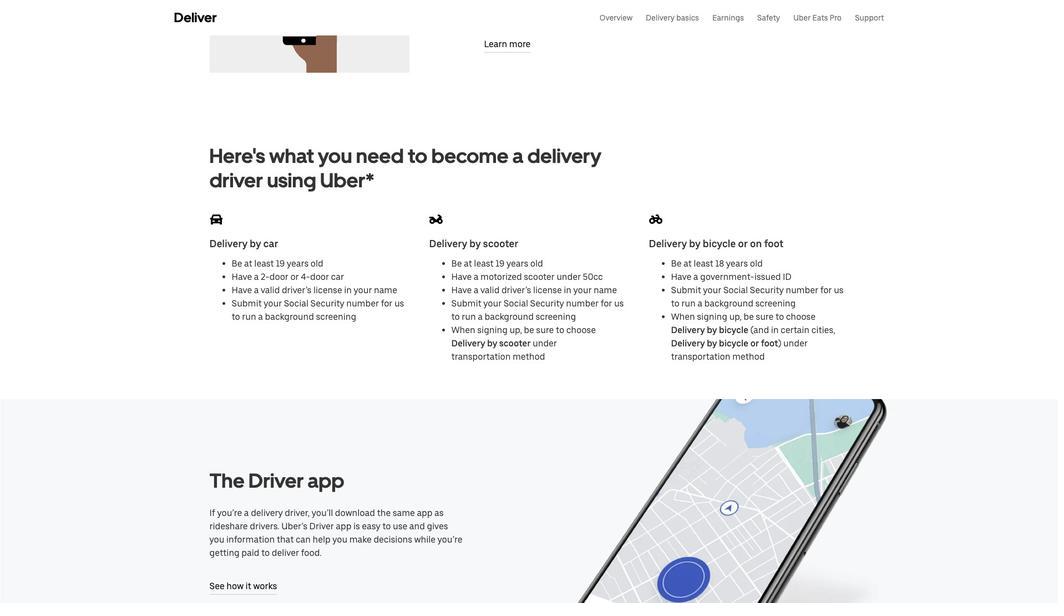 Task type: locate. For each thing, give the bounding box(es) containing it.
be inside when signing up, be sure to choose delivery by scooter
[[524, 325, 534, 336]]

signing up under transportation method
[[478, 325, 508, 336]]

2 be from the left
[[452, 259, 462, 269]]

when inside when signing up, be sure to choose delivery by scooter
[[452, 325, 476, 336]]

0 horizontal spatial driver's
[[282, 285, 312, 296]]

1 vertical spatial foot
[[761, 339, 778, 349]]

2 horizontal spatial for
[[821, 285, 832, 296]]

0 vertical spatial be
[[744, 312, 754, 323]]

1 least from the left
[[254, 259, 274, 269]]

your inside be at least 19 years old have a motorized scooter under 50cc have a valid driver's license in your name submit your social security number for us to run a background screening
[[484, 299, 502, 309]]

driver's down 4-
[[282, 285, 312, 296]]

have inside be at least 18 years old have a government-issued id submit your social security number for us to run a background screening
[[671, 272, 692, 283]]

your
[[703, 285, 722, 296], [264, 299, 282, 309], [484, 299, 502, 309]]

0 horizontal spatial valid
[[261, 285, 280, 296]]

if
[[210, 508, 215, 519]]

issued id
[[755, 272, 792, 283]]

a
[[513, 144, 524, 168], [254, 272, 259, 283], [474, 272, 479, 283], [694, 272, 699, 283], [254, 285, 259, 296], [474, 285, 479, 296], [698, 299, 703, 309], [258, 312, 263, 323], [478, 312, 483, 323], [244, 508, 249, 519]]

or
[[738, 238, 748, 250], [291, 272, 299, 283], [751, 339, 759, 349]]

when for when signing up, be sure to choose delivery by scooter
[[452, 325, 476, 336]]

number
[[786, 285, 819, 296], [347, 299, 379, 309], [566, 299, 599, 309]]

us inside be at least 19 years old have a 2-door or 4-door car have a valid driver's license in your name submit your social security number for us to run a background screening
[[395, 299, 404, 309]]

years old inside be at least 18 years old have a government-issued id submit your social security number for us to run a background screening
[[727, 259, 763, 269]]

1 vertical spatial when
[[452, 325, 476, 336]]

years old up motorized
[[507, 259, 543, 269]]

social down the government-
[[724, 285, 748, 296]]

be at least 18 years old have a government-issued id submit your social security number for us to run a background screening
[[671, 259, 844, 309]]

least inside be at least 19 years old have a motorized scooter under 50cc have a valid driver's license in your name submit your social security number for us to run a background screening
[[474, 259, 494, 269]]

0 horizontal spatial license
[[314, 285, 342, 296]]

0 horizontal spatial security
[[311, 299, 345, 309]]

valid down motorized
[[481, 285, 500, 296]]

1 horizontal spatial transportation method
[[671, 352, 765, 362]]

submit
[[671, 285, 701, 296], [232, 299, 262, 309], [452, 299, 482, 309]]

in inside be at least 19 years old have a motorized scooter under 50cc have a valid driver's license in your name submit your social security number for us to run a background screening
[[564, 285, 572, 296]]

valid inside be at least 19 years old have a motorized scooter under 50cc have a valid driver's license in your name submit your social security number for us to run a background screening
[[481, 285, 500, 296]]

us inside be at least 19 years old have a motorized scooter under 50cc have a valid driver's license in your name submit your social security number for us to run a background screening
[[614, 299, 624, 309]]

1 horizontal spatial run
[[462, 312, 476, 323]]

1 vertical spatial sure
[[536, 325, 554, 336]]

at inside be at least 18 years old have a government-issued id submit your social security number for us to run a background screening
[[684, 259, 692, 269]]

1 vertical spatial be
[[524, 325, 534, 336]]

at left 18
[[684, 259, 692, 269]]

0 horizontal spatial your
[[264, 299, 282, 309]]

social down 4-
[[284, 299, 309, 309]]

3 years old from the left
[[727, 259, 763, 269]]

uber*
[[320, 169, 375, 193]]

2 horizontal spatial in
[[771, 325, 779, 336]]

at
[[244, 259, 252, 269], [464, 259, 472, 269], [684, 259, 692, 269]]

for
[[821, 285, 832, 296], [381, 299, 393, 309], [601, 299, 612, 309]]

at down the delivery by car
[[244, 259, 252, 269]]

2 vertical spatial scooter
[[499, 339, 531, 349]]

1 at from the left
[[244, 259, 252, 269]]

run inside be at least 19 years old have a 2-door or 4-door car have a valid driver's license in your name submit your social security number for us to run a background screening
[[242, 312, 256, 323]]

submit inside be at least 19 years old have a 2-door or 4-door car have a valid driver's license in your name submit your social security number for us to run a background screening
[[232, 299, 262, 309]]

your down the government-
[[703, 285, 722, 296]]

1 horizontal spatial delivery
[[528, 144, 602, 168]]

1 under from the left
[[533, 339, 557, 349]]

least left 18
[[694, 259, 714, 269]]

security down issued id
[[750, 285, 784, 296]]

19 up motorized
[[496, 259, 505, 269]]

be left 18
[[671, 259, 682, 269]]

your name inside be at least 19 years old have a motorized scooter under 50cc have a valid driver's license in your name submit your social security number for us to run a background screening
[[574, 285, 617, 296]]

2 years old from the left
[[507, 259, 543, 269]]

years old inside be at least 19 years old have a 2-door or 4-door car have a valid driver's license in your name submit your social security number for us to run a background screening
[[287, 259, 323, 269]]

0 vertical spatial sure
[[756, 312, 774, 323]]

be down the delivery by car
[[232, 259, 242, 269]]

when for when signing up, be sure to choose delivery by bicycle (and in certain cities, delivery by bicycle or foot
[[671, 312, 695, 323]]

2 horizontal spatial background screening
[[705, 299, 796, 309]]

signing inside when signing up, be sure to choose delivery by scooter
[[478, 325, 508, 336]]

0 horizontal spatial in
[[344, 285, 352, 296]]

submit down the government-
[[671, 285, 701, 296]]

be inside when signing up, be sure to choose delivery by bicycle (and in certain cities, delivery by bicycle or foot
[[744, 312, 754, 323]]

you'll
[[312, 508, 333, 519]]

driver inside if you're a delivery driver, you'll download the same app as rideshare drivers. uber's driver app is easy to use and gives you information that can help you make decisions while you're getting paid to deliver food.
[[310, 522, 334, 532]]

be up under transportation method
[[524, 325, 534, 336]]

delivery
[[646, 13, 675, 22], [210, 238, 248, 250], [429, 238, 467, 250], [649, 238, 687, 250], [671, 325, 705, 336], [452, 339, 485, 349], [671, 339, 705, 349]]

0 horizontal spatial choose
[[567, 325, 596, 336]]

have for motorized
[[452, 272, 472, 283]]

1 horizontal spatial security
[[530, 299, 564, 309]]

at inside be at least 19 years old have a motorized scooter under 50cc have a valid driver's license in your name submit your social security number for us to run a background screening
[[464, 259, 472, 269]]

2 your name from the left
[[574, 285, 617, 296]]

0 vertical spatial delivery
[[528, 144, 602, 168]]

years old for delivery by car
[[287, 259, 323, 269]]

be for delivery by bicycle or on foot
[[671, 259, 682, 269]]

social inside be at least 18 years old have a government-issued id submit your social security number for us to run a background screening
[[724, 285, 748, 296]]

0 horizontal spatial social
[[284, 299, 309, 309]]

security up when signing up, be sure to choose delivery by scooter
[[530, 299, 564, 309]]

deliver
[[174, 9, 217, 26]]

background screening down 4-
[[265, 312, 356, 323]]

sure inside when signing up, be sure to choose delivery by bicycle (and in certain cities, delivery by bicycle or foot
[[756, 312, 774, 323]]

0 horizontal spatial at
[[244, 259, 252, 269]]

transportation method inside ) under transportation method
[[671, 352, 765, 362]]

information
[[226, 535, 275, 546]]

years old up the government-
[[727, 259, 763, 269]]

deliver button
[[174, 3, 217, 32]]

a down the government-
[[698, 299, 703, 309]]

2 horizontal spatial number
[[786, 285, 819, 296]]

a up under transportation method
[[478, 312, 483, 323]]

when signing up, be sure to choose delivery by scooter
[[452, 325, 596, 349]]

0 horizontal spatial submit
[[232, 299, 262, 309]]

sure inside when signing up, be sure to choose delivery by scooter
[[536, 325, 554, 336]]

have for government-
[[671, 272, 692, 283]]

transportation method down when signing up, be sure to choose delivery by bicycle (and in certain cities, delivery by bicycle or foot
[[671, 352, 765, 362]]

submit down 2-
[[232, 299, 262, 309]]

2 horizontal spatial run
[[682, 299, 696, 309]]

1 horizontal spatial be
[[452, 259, 462, 269]]

signing for bicycle
[[697, 312, 728, 323]]

1 years old from the left
[[287, 259, 323, 269]]

sure for bicycle
[[756, 312, 774, 323]]

under inside ) under transportation method
[[784, 339, 808, 349]]

while
[[414, 535, 436, 546]]

be down delivery by scooter
[[452, 259, 462, 269]]

3 be from the left
[[671, 259, 682, 269]]

least inside be at least 18 years old have a government-issued id submit your social security number for us to run a background screening
[[694, 259, 714, 269]]

0 horizontal spatial years old
[[287, 259, 323, 269]]

sure up '(and'
[[756, 312, 774, 323]]

valid inside be at least 19 years old have a 2-door or 4-door car have a valid driver's license in your name submit your social security number for us to run a background screening
[[261, 285, 280, 296]]

2 valid from the left
[[481, 285, 500, 296]]

1 horizontal spatial at
[[464, 259, 472, 269]]

security inside be at least 19 years old have a motorized scooter under 50cc have a valid driver's license in your name submit your social security number for us to run a background screening
[[530, 299, 564, 309]]

a inside here's what you need to become a delivery driver using uber*
[[513, 144, 524, 168]]

driver up the driver,
[[249, 470, 304, 493]]

it
[[246, 582, 251, 592]]

under transportation method
[[452, 339, 557, 362]]

under 50cc
[[557, 272, 603, 283]]

0 horizontal spatial background screening
[[265, 312, 356, 323]]

paid
[[242, 548, 259, 559]]

0 horizontal spatial driver
[[249, 470, 304, 493]]

least
[[254, 259, 274, 269], [474, 259, 494, 269], [694, 259, 714, 269]]

you up "uber*"
[[318, 144, 352, 168]]

foot right on
[[765, 238, 784, 250]]

app left as
[[417, 508, 433, 519]]

when
[[671, 312, 695, 323], [452, 325, 476, 336]]

1 be from the left
[[232, 259, 242, 269]]

2 19 from the left
[[496, 259, 505, 269]]

background screening up when signing up, be sure to choose delivery by scooter
[[485, 312, 576, 323]]

1 horizontal spatial in
[[564, 285, 572, 296]]

driver's
[[282, 285, 312, 296], [502, 285, 531, 296]]

0 horizontal spatial be
[[524, 325, 534, 336]]

delivery inside when signing up, be sure to choose delivery by scooter
[[452, 339, 485, 349]]

1 horizontal spatial license
[[533, 285, 562, 296]]

to inside here's what you need to become a delivery driver using uber*
[[408, 144, 428, 168]]

1 vertical spatial delivery
[[251, 508, 283, 519]]

0 horizontal spatial be
[[232, 259, 242, 269]]

1 horizontal spatial submit
[[452, 299, 482, 309]]

security
[[750, 285, 784, 296], [311, 299, 345, 309], [530, 299, 564, 309]]

as
[[435, 508, 444, 519]]

0 horizontal spatial number
[[347, 299, 379, 309]]

transportation method
[[452, 352, 545, 362], [671, 352, 765, 362]]

license inside be at least 19 years old have a 2-door or 4-door car have a valid driver's license in your name submit your social security number for us to run a background screening
[[314, 285, 342, 296]]

car
[[263, 238, 278, 250]]

1 horizontal spatial be
[[744, 312, 754, 323]]

1 horizontal spatial sure
[[756, 312, 774, 323]]

driver up help
[[310, 522, 334, 532]]

bicycle
[[703, 238, 736, 250], [719, 325, 749, 336], [719, 339, 749, 349]]

choose up certain
[[786, 312, 816, 323]]

18
[[716, 259, 725, 269]]

your inside be at least 18 years old have a government-issued id submit your social security number for us to run a background screening
[[703, 285, 722, 296]]

2 license from the left
[[533, 285, 562, 296]]

0 vertical spatial signing
[[697, 312, 728, 323]]

license down under 50cc
[[533, 285, 562, 296]]

2 vertical spatial or
[[751, 339, 759, 349]]

be inside be at least 19 years old have a motorized scooter under 50cc have a valid driver's license in your name submit your social security number for us to run a background screening
[[452, 259, 462, 269]]

0 horizontal spatial you're
[[217, 508, 242, 519]]

you inside here's what you need to become a delivery driver using uber*
[[318, 144, 352, 168]]

at inside be at least 19 years old have a 2-door or 4-door car have a valid driver's license in your name submit your social security number for us to run a background screening
[[244, 259, 252, 269]]

number inside be at least 18 years old have a government-issued id submit your social security number for us to run a background screening
[[786, 285, 819, 296]]

1 horizontal spatial when
[[671, 312, 695, 323]]

)
[[778, 339, 782, 349]]

choose inside when signing up, be sure to choose delivery by scooter
[[567, 325, 596, 336]]

be for bicycle
[[744, 312, 754, 323]]

1 horizontal spatial you're
[[438, 535, 463, 546]]

1 19 from the left
[[276, 259, 285, 269]]

1 horizontal spatial 19
[[496, 259, 505, 269]]

0 horizontal spatial sure
[[536, 325, 554, 336]]

motorized
[[481, 272, 522, 283]]

signing down the government-
[[697, 312, 728, 323]]

here's what you need to become a delivery driver using uber*
[[210, 144, 602, 193]]

years old inside be at least 19 years old have a motorized scooter under 50cc have a valid driver's license in your name submit your social security number for us to run a background screening
[[507, 259, 543, 269]]

transportation method inside under transportation method
[[452, 352, 545, 362]]

up, inside when signing up, be sure to choose delivery by scooter
[[510, 325, 522, 336]]

2 driver's from the left
[[502, 285, 531, 296]]

have
[[232, 272, 252, 283], [452, 272, 472, 283], [671, 272, 692, 283], [232, 285, 252, 296], [452, 285, 472, 296]]

1 vertical spatial scooter
[[524, 272, 555, 283]]

app up you'll
[[308, 470, 345, 493]]

door
[[270, 272, 289, 283]]

you're down the gives
[[438, 535, 463, 546]]

1 vertical spatial choose
[[567, 325, 596, 336]]

a up rideshare
[[244, 508, 249, 519]]

for inside be at least 19 years old have a motorized scooter under 50cc have a valid driver's license in your name submit your social security number for us to run a background screening
[[601, 299, 612, 309]]

1 horizontal spatial valid
[[481, 285, 500, 296]]

bicycle up 18
[[703, 238, 736, 250]]

license down door car
[[314, 285, 342, 296]]

a down 2-
[[258, 312, 263, 323]]

a down the delivery by car
[[254, 285, 259, 296]]

1 transportation method from the left
[[452, 352, 545, 362]]

(and
[[751, 325, 769, 336]]

1 vertical spatial signing
[[478, 325, 508, 336]]

your down door
[[264, 299, 282, 309]]

0 horizontal spatial transportation method
[[452, 352, 545, 362]]

sure down be at least 19 years old have a motorized scooter under 50cc have a valid driver's license in your name submit your social security number for us to run a background screening
[[536, 325, 554, 336]]

us
[[834, 285, 844, 296], [395, 299, 404, 309], [614, 299, 624, 309]]

0 vertical spatial foot
[[765, 238, 784, 250]]

19 inside be at least 19 years old have a motorized scooter under 50cc have a valid driver's license in your name submit your social security number for us to run a background screening
[[496, 259, 505, 269]]

safety link
[[758, 13, 780, 22]]

19 up door
[[276, 259, 285, 269]]

1 license from the left
[[314, 285, 342, 296]]

1 horizontal spatial choose
[[786, 312, 816, 323]]

social down motorized
[[504, 299, 528, 309]]

a left 2-
[[254, 272, 259, 283]]

earnings link
[[713, 13, 744, 22]]

4-
[[301, 272, 310, 283]]

1 your name from the left
[[354, 285, 397, 296]]

years old up 4-
[[287, 259, 323, 269]]

valid down 2-
[[261, 285, 280, 296]]

under
[[533, 339, 557, 349], [784, 339, 808, 349]]

2 horizontal spatial years old
[[727, 259, 763, 269]]

choose
[[786, 312, 816, 323], [567, 325, 596, 336]]

19 for 2-
[[276, 259, 285, 269]]

be at least 19 years old have a 2-door or 4-door car have a valid driver's license in your name submit your social security number for us to run a background screening
[[232, 259, 404, 323]]

signing inside when signing up, be sure to choose delivery by bicycle (and in certain cities, delivery by bicycle or foot
[[697, 312, 728, 323]]

be
[[744, 312, 754, 323], [524, 325, 534, 336]]

0 horizontal spatial signing
[[478, 325, 508, 336]]

background screening inside be at least 18 years old have a government-issued id submit your social security number for us to run a background screening
[[705, 299, 796, 309]]

1 horizontal spatial driver's
[[502, 285, 531, 296]]

2 at from the left
[[464, 259, 472, 269]]

bicycle left ) on the right bottom
[[719, 339, 749, 349]]

driver's down motorized
[[502, 285, 531, 296]]

1 vertical spatial driver
[[310, 522, 334, 532]]

valid
[[261, 285, 280, 296], [481, 285, 500, 296]]

cities,
[[812, 325, 836, 336]]

background screening inside be at least 19 years old have a 2-door or 4-door car have a valid driver's license in your name submit your social security number for us to run a background screening
[[265, 312, 356, 323]]

1 horizontal spatial your name
[[574, 285, 617, 296]]

a right the become
[[513, 144, 524, 168]]

in inside be at least 19 years old have a 2-door or 4-door car have a valid driver's license in your name submit your social security number for us to run a background screening
[[344, 285, 352, 296]]

0 horizontal spatial when
[[452, 325, 476, 336]]

2 horizontal spatial us
[[834, 285, 844, 296]]

19
[[276, 259, 285, 269], [496, 259, 505, 269]]

0 horizontal spatial us
[[395, 299, 404, 309]]

up, inside when signing up, be sure to choose delivery by bicycle (and in certain cities, delivery by bicycle or foot
[[730, 312, 742, 323]]

you're up rideshare
[[217, 508, 242, 519]]

bike or scoot with uber image
[[649, 213, 663, 226]]

that
[[277, 535, 294, 546]]

your name
[[354, 285, 397, 296], [574, 285, 617, 296]]

3 at from the left
[[684, 259, 692, 269]]

0 horizontal spatial 19
[[276, 259, 285, 269]]

1 driver's from the left
[[282, 285, 312, 296]]

delivery by scooter
[[429, 238, 519, 250]]

see how it works
[[210, 582, 277, 592]]

be inside be at least 19 years old have a 2-door or 4-door car have a valid driver's license in your name submit your social security number for us to run a background screening
[[232, 259, 242, 269]]

driver,
[[285, 508, 310, 519]]

3 least from the left
[[694, 259, 714, 269]]

your down motorized
[[484, 299, 502, 309]]

1 horizontal spatial for
[[601, 299, 612, 309]]

0 vertical spatial up,
[[730, 312, 742, 323]]

driver
[[249, 470, 304, 493], [310, 522, 334, 532]]

0 horizontal spatial least
[[254, 259, 274, 269]]

using
[[267, 169, 316, 193]]

be inside be at least 18 years old have a government-issued id submit your social security number for us to run a background screening
[[671, 259, 682, 269]]

1 valid from the left
[[261, 285, 280, 296]]

you right help
[[333, 535, 348, 546]]

uber eats pro link
[[794, 13, 842, 22]]

foot down '(and'
[[761, 339, 778, 349]]

or down '(and'
[[751, 339, 759, 349]]

2 horizontal spatial or
[[751, 339, 759, 349]]

or left on
[[738, 238, 748, 250]]

delivery basics
[[646, 13, 699, 22]]

background screening
[[705, 299, 796, 309], [265, 312, 356, 323], [485, 312, 576, 323]]

or left 4-
[[291, 272, 299, 283]]

0 horizontal spatial under
[[533, 339, 557, 349]]

2 horizontal spatial be
[[671, 259, 682, 269]]

under down certain
[[784, 339, 808, 349]]

to
[[408, 144, 428, 168], [671, 299, 680, 309], [232, 312, 240, 323], [452, 312, 460, 323], [776, 312, 784, 323], [556, 325, 565, 336], [383, 522, 391, 532], [261, 548, 270, 559]]

same
[[393, 508, 415, 519]]

works
[[253, 582, 277, 592]]

1 horizontal spatial up,
[[730, 312, 742, 323]]

1 horizontal spatial number
[[566, 299, 599, 309]]

1 vertical spatial up,
[[510, 325, 522, 336]]

1 vertical spatial you're
[[438, 535, 463, 546]]

2 horizontal spatial security
[[750, 285, 784, 296]]

bicycle up ) under transportation method
[[719, 325, 749, 336]]

background screening up when signing up, be sure to choose delivery by bicycle (and in certain cities, delivery by bicycle or foot
[[705, 299, 796, 309]]

1 horizontal spatial us
[[614, 299, 624, 309]]

least for delivery by bicycle or on foot
[[694, 259, 714, 269]]

scooter
[[483, 238, 519, 250], [524, 272, 555, 283], [499, 339, 531, 349]]

least inside be at least 19 years old have a 2-door or 4-door car have a valid driver's license in your name submit your social security number for us to run a background screening
[[254, 259, 274, 269]]

1 horizontal spatial signing
[[697, 312, 728, 323]]

up, up ) under transportation method
[[730, 312, 742, 323]]

0 vertical spatial or
[[738, 238, 748, 250]]

least up motorized
[[474, 259, 494, 269]]

0 horizontal spatial delivery
[[251, 508, 283, 519]]

social
[[724, 285, 748, 296], [284, 299, 309, 309], [504, 299, 528, 309]]

19 inside be at least 19 years old have a 2-door or 4-door car have a valid driver's license in your name submit your social security number for us to run a background screening
[[276, 259, 285, 269]]

sure
[[756, 312, 774, 323], [536, 325, 554, 336]]

1 vertical spatial or
[[291, 272, 299, 283]]

0 vertical spatial you're
[[217, 508, 242, 519]]

2 transportation method from the left
[[671, 352, 765, 362]]

0 vertical spatial when
[[671, 312, 695, 323]]

2 least from the left
[[474, 259, 494, 269]]

2 horizontal spatial your
[[703, 285, 722, 296]]

submit down motorized
[[452, 299, 482, 309]]

2 horizontal spatial least
[[694, 259, 714, 269]]

basics
[[677, 13, 699, 22]]

0 horizontal spatial or
[[291, 272, 299, 283]]

or inside be at least 19 years old have a 2-door or 4-door car have a valid driver's license in your name submit your social security number for us to run a background screening
[[291, 272, 299, 283]]

2 horizontal spatial submit
[[671, 285, 701, 296]]

when inside when signing up, be sure to choose delivery by bicycle (and in certain cities, delivery by bicycle or foot
[[671, 312, 695, 323]]

0 horizontal spatial up,
[[510, 325, 522, 336]]

transportation method down when signing up, be sure to choose delivery by scooter
[[452, 352, 545, 362]]

driver's inside be at least 19 years old have a 2-door or 4-door car have a valid driver's license in your name submit your social security number for us to run a background screening
[[282, 285, 312, 296]]

app left the is
[[336, 522, 352, 532]]

at for delivery by car
[[244, 259, 252, 269]]

security down door car
[[311, 299, 345, 309]]

to inside when signing up, be sure to choose delivery by bicycle (and in certain cities, delivery by bicycle or foot
[[776, 312, 784, 323]]

under down be at least 19 years old have a motorized scooter under 50cc have a valid driver's license in your name submit your social security number for us to run a background screening
[[533, 339, 557, 349]]

0 vertical spatial app
[[308, 470, 345, 493]]

1 horizontal spatial under
[[784, 339, 808, 349]]

1 horizontal spatial least
[[474, 259, 494, 269]]

choose inside when signing up, be sure to choose delivery by bicycle (and in certain cities, delivery by bicycle or foot
[[786, 312, 816, 323]]

1 horizontal spatial years old
[[507, 259, 543, 269]]

up,
[[730, 312, 742, 323], [510, 325, 522, 336]]

2 horizontal spatial at
[[684, 259, 692, 269]]

choose down under 50cc
[[567, 325, 596, 336]]

at down delivery by scooter
[[464, 259, 472, 269]]

make
[[350, 535, 372, 546]]

0 horizontal spatial run
[[242, 312, 256, 323]]

for inside be at least 19 years old have a 2-door or 4-door car have a valid driver's license in your name submit your social security number for us to run a background screening
[[381, 299, 393, 309]]

least up 2-
[[254, 259, 274, 269]]

0 horizontal spatial for
[[381, 299, 393, 309]]

door car
[[310, 272, 344, 283]]

up, up under transportation method
[[510, 325, 522, 336]]

2 under from the left
[[784, 339, 808, 349]]

you
[[318, 144, 352, 168], [210, 535, 224, 546], [333, 535, 348, 546]]

0 vertical spatial scooter
[[483, 238, 519, 250]]

uber
[[794, 13, 811, 22]]

certain
[[781, 325, 810, 336]]

be up '(and'
[[744, 312, 754, 323]]

a inside if you're a delivery driver, you'll download the same app as rideshare drivers. uber's driver app is easy to use and gives you information that can help you make decisions while you're getting paid to deliver food.
[[244, 508, 249, 519]]



Task type: vqa. For each thing, say whether or not it's contained in the screenshot.
second valid
yes



Task type: describe. For each thing, give the bounding box(es) containing it.
scooter inside when signing up, be sure to choose delivery by scooter
[[499, 339, 531, 349]]

or inside when signing up, be sure to choose delivery by bicycle (and in certain cities, delivery by bicycle or foot
[[751, 339, 759, 349]]

driver
[[210, 169, 263, 193]]

have for 2-
[[232, 272, 252, 283]]

when signing up, be sure to choose delivery by bicycle (and in certain cities, delivery by bicycle or foot
[[671, 312, 836, 349]]

gives
[[427, 522, 448, 532]]

and
[[410, 522, 425, 532]]

submit inside be at least 19 years old have a motorized scooter under 50cc have a valid driver's license in your name submit your social security number for us to run a background screening
[[452, 299, 482, 309]]

to inside be at least 19 years old have a 2-door or 4-door car have a valid driver's license in your name submit your social security number for us to run a background screening
[[232, 312, 240, 323]]

to inside be at least 18 years old have a government-issued id submit your social security number for us to run a background screening
[[671, 299, 680, 309]]

under inside under transportation method
[[533, 339, 557, 349]]

safety
[[758, 13, 780, 22]]

choose for when signing up, be sure to choose delivery by bicycle (and in certain cities, delivery by bicycle or foot
[[786, 312, 816, 323]]

delivery by bicycle or on foot
[[649, 238, 784, 250]]

up, for scooter
[[510, 325, 522, 336]]

scooter inside be at least 19 years old have a motorized scooter under 50cc have a valid driver's license in your name submit your social security number for us to run a background screening
[[524, 272, 555, 283]]

drivers.
[[250, 522, 280, 532]]

social inside be at least 19 years old have a 2-door or 4-door car have a valid driver's license in your name submit your social security number for us to run a background screening
[[284, 299, 309, 309]]

for inside be at least 18 years old have a government-issued id submit your social security number for us to run a background screening
[[821, 285, 832, 296]]

support
[[855, 13, 885, 22]]

a down delivery by scooter
[[474, 285, 479, 296]]

us inside be at least 18 years old have a government-issued id submit your social security number for us to run a background screening
[[834, 285, 844, 296]]

number inside be at least 19 years old have a motorized scooter under 50cc have a valid driver's license in your name submit your social security number for us to run a background screening
[[566, 299, 599, 309]]

if you're a delivery driver, you'll download the same app as rideshare drivers. uber's driver app is easy to use and gives you information that can help you make decisions while you're getting paid to deliver food.
[[210, 508, 463, 559]]

sure for scooter
[[536, 325, 554, 336]]

can
[[296, 535, 311, 546]]

help
[[313, 535, 331, 546]]

uber eats pro
[[794, 13, 842, 22]]

19 for motorized
[[496, 259, 505, 269]]

security inside be at least 18 years old have a government-issued id submit your social security number for us to run a background screening
[[750, 285, 784, 296]]

the
[[210, 470, 245, 493]]

0 vertical spatial driver
[[249, 470, 304, 493]]

see how it works link
[[210, 578, 277, 596]]

be for scooter
[[524, 325, 534, 336]]

1 vertical spatial app
[[417, 508, 433, 519]]

2-
[[261, 272, 270, 283]]

earnings
[[713, 13, 744, 22]]

by inside when signing up, be sure to choose delivery by scooter
[[487, 339, 498, 349]]

1 vertical spatial bicycle
[[719, 325, 749, 336]]

eats
[[813, 13, 828, 22]]

government-
[[701, 272, 755, 283]]

foot inside when signing up, be sure to choose delivery by bicycle (and in certain cities, delivery by bicycle or foot
[[761, 339, 778, 349]]

car image
[[210, 213, 223, 226]]

2 vertical spatial app
[[336, 522, 352, 532]]

to inside when signing up, be sure to choose delivery by scooter
[[556, 325, 565, 336]]

use
[[393, 522, 408, 532]]

delivery inside here's what you need to become a delivery driver using uber*
[[528, 144, 602, 168]]

be for delivery by car
[[232, 259, 242, 269]]

become
[[432, 144, 509, 168]]

learn more link
[[484, 35, 531, 53]]

you up getting
[[210, 535, 224, 546]]

is
[[354, 522, 360, 532]]

moped image
[[429, 213, 443, 226]]

a left the government-
[[694, 272, 699, 283]]

signing for scooter
[[478, 325, 508, 336]]

see
[[210, 582, 225, 592]]

1 horizontal spatial or
[[738, 238, 748, 250]]

more
[[509, 39, 531, 49]]

learn
[[484, 39, 507, 49]]

the
[[377, 508, 391, 519]]

least for delivery by car
[[254, 259, 274, 269]]

delivery by car
[[210, 238, 278, 250]]

support link
[[855, 13, 885, 22]]

run inside be at least 18 years old have a government-issued id submit your social security number for us to run a background screening
[[682, 299, 696, 309]]

2 vertical spatial bicycle
[[719, 339, 749, 349]]

a left motorized
[[474, 272, 479, 283]]

up, for bicycle
[[730, 312, 742, 323]]

be at least 19 years old have a motorized scooter under 50cc have a valid driver's license in your name submit your social security number for us to run a background screening
[[452, 259, 624, 323]]

to inside be at least 19 years old have a motorized scooter under 50cc have a valid driver's license in your name submit your social security number for us to run a background screening
[[452, 312, 460, 323]]

number inside be at least 19 years old have a 2-door or 4-door car have a valid driver's license in your name submit your social security number for us to run a background screening
[[347, 299, 379, 309]]

delivery basics link
[[646, 13, 699, 22]]

pro
[[830, 13, 842, 22]]

your inside be at least 19 years old have a 2-door or 4-door car have a valid driver's license in your name submit your social security number for us to run a background screening
[[264, 299, 282, 309]]

getting
[[210, 548, 240, 559]]

need
[[356, 144, 404, 168]]

learn more
[[484, 39, 531, 49]]

in inside when signing up, be sure to choose delivery by bicycle (and in certain cities, delivery by bicycle or foot
[[771, 325, 779, 336]]

on
[[750, 238, 762, 250]]

how
[[227, 582, 244, 592]]

) under transportation method
[[671, 339, 808, 362]]

reward added image
[[210, 0, 409, 73]]

what
[[269, 144, 314, 168]]

social inside be at least 19 years old have a motorized scooter under 50cc have a valid driver's license in your name submit your social security number for us to run a background screening
[[504, 299, 528, 309]]

deliver food.
[[272, 548, 322, 559]]

security inside be at least 19 years old have a 2-door or 4-door car have a valid driver's license in your name submit your social security number for us to run a background screening
[[311, 299, 345, 309]]

here's
[[210, 144, 265, 168]]

overview
[[600, 13, 633, 22]]

the driver app
[[210, 470, 345, 493]]

decisions
[[374, 535, 412, 546]]

0 vertical spatial bicycle
[[703, 238, 736, 250]]

easy
[[362, 522, 381, 532]]

driver's inside be at least 19 years old have a motorized scooter under 50cc have a valid driver's license in your name submit your social security number for us to run a background screening
[[502, 285, 531, 296]]

license inside be at least 19 years old have a motorized scooter under 50cc have a valid driver's license in your name submit your social security number for us to run a background screening
[[533, 285, 562, 296]]

background screening inside be at least 19 years old have a motorized scooter under 50cc have a valid driver's license in your name submit your social security number for us to run a background screening
[[485, 312, 576, 323]]

download
[[335, 508, 375, 519]]

choose for when signing up, be sure to choose delivery by scooter
[[567, 325, 596, 336]]

run inside be at least 19 years old have a motorized scooter under 50cc have a valid driver's license in your name submit your social security number for us to run a background screening
[[462, 312, 476, 323]]

your name inside be at least 19 years old have a 2-door or 4-door car have a valid driver's license in your name submit your social security number for us to run a background screening
[[354, 285, 397, 296]]

years old for delivery by bicycle or on foot
[[727, 259, 763, 269]]

submit inside be at least 18 years old have a government-issued id submit your social security number for us to run a background screening
[[671, 285, 701, 296]]

overview link
[[600, 13, 633, 22]]

uber's
[[282, 522, 308, 532]]

delivery inside if you're a delivery driver, you'll download the same app as rideshare drivers. uber's driver app is easy to use and gives you information that can help you make decisions while you're getting paid to deliver food.
[[251, 508, 283, 519]]

at for delivery by bicycle or on foot
[[684, 259, 692, 269]]

rideshare
[[210, 522, 248, 532]]



